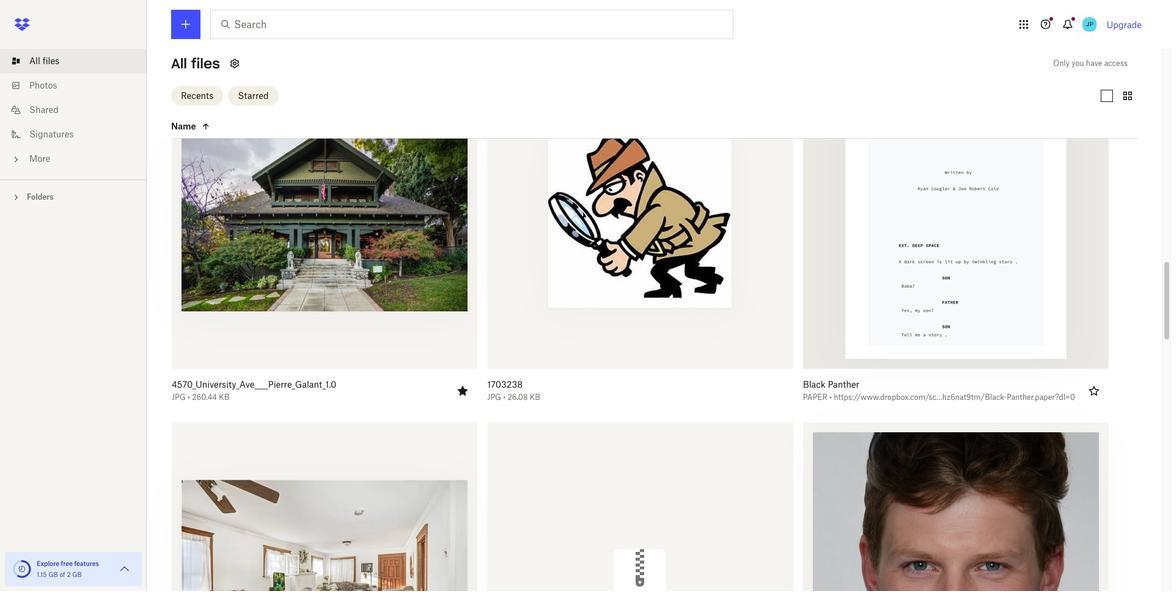Task type: locate. For each thing, give the bounding box(es) containing it.
quota usage element
[[12, 560, 32, 580]]

more image
[[10, 153, 22, 166]]

have
[[1086, 59, 1103, 68]]

jpg inside 1703238 jpg • 26.08 kb
[[488, 393, 501, 403]]

0 horizontal spatial •
[[188, 393, 190, 403]]

1 horizontal spatial jpg
[[488, 393, 501, 403]]

0 horizontal spatial gb
[[48, 572, 58, 579]]

• inside 4570_university_ave____pierre_galant_1.0 jpg • 260.44 kb
[[188, 393, 190, 403]]

black panther paper • https://www.dropbox.com/sc…hz6nat9tm/black-panther.paper?dl=0
[[803, 380, 1075, 403]]

kb
[[219, 393, 230, 403], [530, 393, 540, 403]]

Search in folder "Dropbox" text field
[[234, 17, 708, 32]]

gb
[[48, 572, 58, 579], [72, 572, 82, 579]]

jpg left 260.44
[[172, 393, 186, 403]]

list
[[0, 42, 147, 180]]

files up photos
[[43, 56, 59, 66]]

all files inside all files link
[[29, 56, 59, 66]]

26.08
[[508, 393, 528, 403]]

jpg for 1703238
[[488, 393, 501, 403]]

• right paper
[[830, 393, 832, 403]]

• down 1703238
[[503, 393, 506, 403]]

2 • from the left
[[503, 393, 506, 403]]

list containing all files
[[0, 42, 147, 180]]

kb inside 1703238 jpg • 26.08 kb
[[530, 393, 540, 403]]

all
[[171, 55, 187, 72], [29, 56, 40, 66]]

gb left the of
[[48, 572, 58, 579]]

only
[[1054, 59, 1070, 68]]

kb for 1703238
[[530, 393, 540, 403]]

0 horizontal spatial jpg
[[172, 393, 186, 403]]

1 jpg from the left
[[172, 393, 186, 403]]

1 kb from the left
[[219, 393, 230, 403]]

• inside 1703238 jpg • 26.08 kb
[[503, 393, 506, 403]]

• inside black panther paper • https://www.dropbox.com/sc…hz6nat9tm/black-panther.paper?dl=0
[[830, 393, 832, 403]]

2 horizontal spatial •
[[830, 393, 832, 403]]

recents
[[181, 90, 214, 101]]

1 horizontal spatial •
[[503, 393, 506, 403]]

free
[[61, 561, 73, 568]]

file, dev-build (1).zip row
[[488, 423, 793, 592]]

you
[[1072, 59, 1084, 68]]

all files up "recents"
[[171, 55, 220, 72]]

1 horizontal spatial all files
[[171, 55, 220, 72]]

all files
[[171, 55, 220, 72], [29, 56, 59, 66]]

1 horizontal spatial gb
[[72, 572, 82, 579]]

file, 1703238.jpg row
[[483, 64, 793, 411]]

all files up photos
[[29, 56, 59, 66]]

name
[[171, 121, 196, 131]]

0 horizontal spatial files
[[43, 56, 59, 66]]

all up photos
[[29, 56, 40, 66]]

0 horizontal spatial all
[[29, 56, 40, 66]]

photos
[[29, 80, 57, 90]]

gb right 2
[[72, 572, 82, 579]]

shared link
[[10, 98, 147, 122]]

• for 1703238
[[503, 393, 506, 403]]

1.15
[[37, 572, 47, 579]]

all up "recents"
[[171, 55, 187, 72]]

kb right 26.08
[[530, 393, 540, 403]]

jpg down 1703238
[[488, 393, 501, 403]]

panther
[[828, 380, 860, 390]]

kb right 260.44
[[219, 393, 230, 403]]

1 horizontal spatial kb
[[530, 393, 540, 403]]

jpg
[[172, 393, 186, 403], [488, 393, 501, 403]]

explore free features 1.15 gb of 2 gb
[[37, 561, 99, 579]]

kb inside 4570_university_ave____pierre_galant_1.0 jpg • 260.44 kb
[[219, 393, 230, 403]]

3 • from the left
[[830, 393, 832, 403]]

1 • from the left
[[188, 393, 190, 403]]

files
[[191, 55, 220, 72], [43, 56, 59, 66]]

dropbox image
[[10, 12, 34, 37]]

starred button
[[228, 86, 279, 105]]

upgrade link
[[1107, 19, 1142, 30]]

0 horizontal spatial kb
[[219, 393, 230, 403]]

2 kb from the left
[[530, 393, 540, 403]]

•
[[188, 393, 190, 403], [503, 393, 506, 403], [830, 393, 832, 403]]

file, download (1).jpeg row
[[803, 423, 1109, 592]]

2 jpg from the left
[[488, 393, 501, 403]]

• left 260.44
[[188, 393, 190, 403]]

0 horizontal spatial all files
[[29, 56, 59, 66]]

starred
[[238, 90, 269, 101]]

jpg for 4570_university_ave____pierre_galant_1.0
[[172, 393, 186, 403]]

jpg inside 4570_university_ave____pierre_galant_1.0 jpg • 260.44 kb
[[172, 393, 186, 403]]

file, 4570_university_ave____pierre_galant_1.0.jpg row
[[167, 64, 478, 411]]

files left folder settings image
[[191, 55, 220, 72]]

more
[[29, 153, 50, 164]]



Task type: vqa. For each thing, say whether or not it's contained in the screenshot.
Team shared folder, Extra 'ROW'
no



Task type: describe. For each thing, give the bounding box(es) containing it.
4570_university_ave____pierre_galant_1.0 button
[[172, 380, 446, 391]]

signatures link
[[10, 122, 147, 147]]

• for 4570_university_ave____pierre_galant_1.0
[[188, 393, 190, 403]]

260.44
[[192, 393, 217, 403]]

black panther button
[[803, 380, 1077, 391]]

all files link
[[10, 49, 147, 73]]

all files list item
[[0, 49, 147, 73]]

explore
[[37, 561, 59, 568]]

files inside list item
[[43, 56, 59, 66]]

2
[[67, 572, 71, 579]]

1703238
[[488, 380, 523, 390]]

features
[[74, 561, 99, 568]]

all inside list item
[[29, 56, 40, 66]]

access
[[1105, 59, 1128, 68]]

2 gb from the left
[[72, 572, 82, 579]]

file, db165f6aaa73d95c9004256537e7037b-uncropped_scaled_within_1536_1152.webp row
[[172, 423, 478, 592]]

1 horizontal spatial files
[[191, 55, 220, 72]]

jp button
[[1080, 15, 1100, 34]]

upgrade
[[1107, 19, 1142, 30]]

1703238 jpg • 26.08 kb
[[488, 380, 540, 403]]

folders
[[27, 193, 54, 202]]

folders button
[[0, 188, 147, 206]]

1 horizontal spatial all
[[171, 55, 187, 72]]

kb for 4570_university_ave____pierre_galant_1.0
[[219, 393, 230, 403]]

folder settings image
[[227, 56, 242, 71]]

☑️ james's to-dos.paper cell
[[483, 0, 793, 52]]

of
[[60, 572, 65, 579]]

recents button
[[171, 86, 223, 105]]

1703238 button
[[488, 380, 762, 391]]

shared
[[29, 105, 59, 115]]

4570_university_ave____pierre_galant_1.0 jpg • 260.44 kb
[[172, 380, 337, 403]]

only you have access
[[1054, 59, 1128, 68]]

signatures
[[29, 129, 74, 139]]

panther.paper?dl=0
[[1007, 393, 1075, 403]]

black
[[803, 380, 826, 390]]

file, black panther.paper row
[[798, 64, 1109, 411]]

paper
[[803, 393, 828, 403]]

https://www.dropbox.com/sc…hz6nat9tm/black-
[[834, 393, 1007, 403]]

photos link
[[10, 73, 147, 98]]

1 gb from the left
[[48, 572, 58, 579]]

name button
[[171, 119, 274, 134]]

jp
[[1086, 20, 1094, 28]]

4570_university_ave____pierre_galant_1.0
[[172, 380, 337, 390]]



